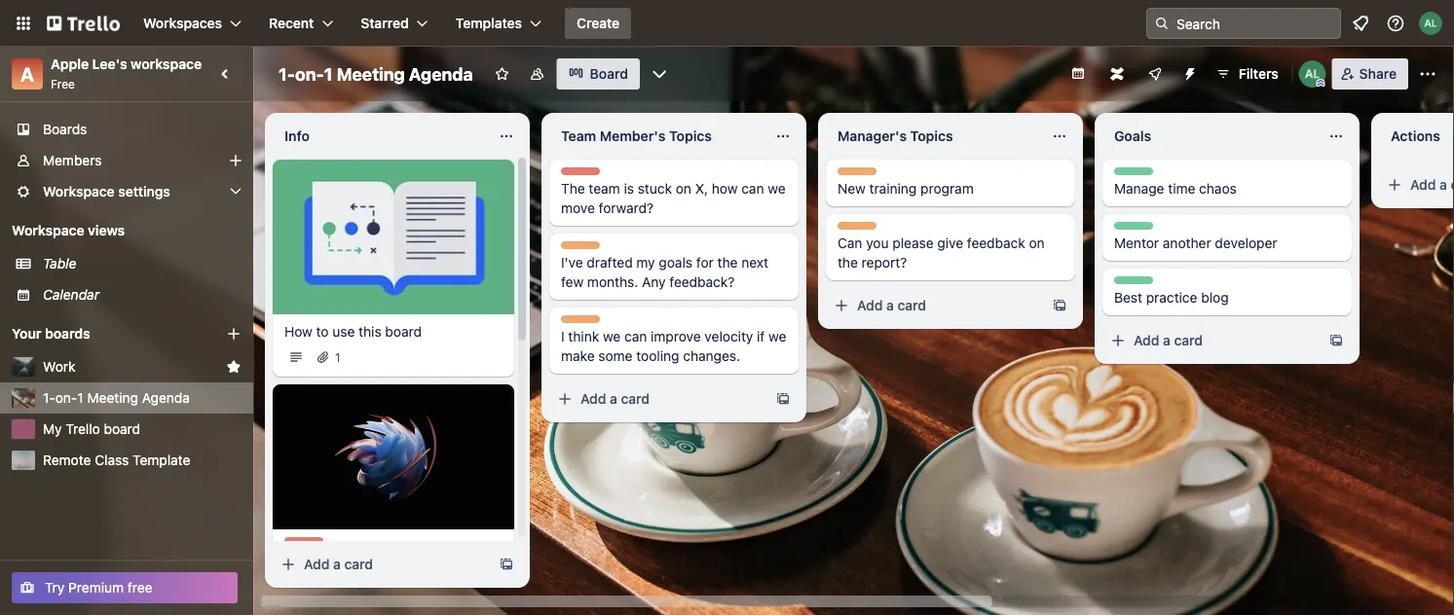 Task type: vqa. For each thing, say whether or not it's contained in the screenshot.
'report?'
yes



Task type: locate. For each thing, give the bounding box(es) containing it.
discuss up the make
[[561, 317, 605, 330]]

calendar power-up image
[[1070, 65, 1086, 81]]

feedback?
[[669, 274, 735, 290]]

0 vertical spatial agenda
[[409, 63, 473, 84]]

filters
[[1239, 66, 1278, 82]]

discuss inside 'discuss i think we can improve velocity if we make some tooling changes.'
[[561, 317, 605, 330]]

agenda up my trello board link
[[142, 390, 190, 406]]

add a card button for my
[[549, 384, 767, 415]]

goal down manage
[[1114, 223, 1140, 237]]

goal for mentor
[[1114, 223, 1140, 237]]

workspace inside workspace settings popup button
[[43, 184, 115, 200]]

0 horizontal spatial on
[[676, 181, 691, 197]]

i think we can improve velocity if we make some tooling changes. link
[[561, 327, 787, 366]]

2 topics from the left
[[910, 128, 953, 144]]

discuss for training
[[838, 168, 882, 182]]

topics up discuss new training program
[[910, 128, 953, 144]]

discuss
[[838, 168, 882, 182], [838, 223, 882, 237], [561, 243, 605, 256], [561, 317, 605, 330]]

0 horizontal spatial create from template… image
[[499, 557, 514, 573]]

discuss inside discuss new training program
[[838, 168, 882, 182]]

color: green, title: "goal" element down manage
[[1114, 222, 1153, 237]]

create from template… image
[[775, 392, 791, 407]]

1 vertical spatial agenda
[[142, 390, 190, 406]]

1 vertical spatial create from template… image
[[1328, 333, 1344, 349]]

remote
[[43, 452, 91, 468]]

on right feedback
[[1029, 235, 1045, 251]]

few
[[561, 274, 584, 290]]

goal down goals
[[1114, 168, 1140, 182]]

agenda left star or unstar board icon
[[409, 63, 473, 84]]

0 vertical spatial workspace
[[43, 184, 115, 200]]

workspace settings
[[43, 184, 170, 200]]

on
[[676, 181, 691, 197], [1029, 235, 1045, 251]]

we right if on the bottom right of page
[[769, 329, 786, 345]]

discuss down manager's
[[838, 168, 882, 182]]

0 vertical spatial on
[[676, 181, 691, 197]]

board
[[385, 324, 422, 340], [104, 421, 140, 437]]

0 vertical spatial meeting
[[337, 63, 405, 84]]

team
[[589, 181, 620, 197]]

1 horizontal spatial create from template… image
[[1052, 298, 1067, 314]]

3 goal from the top
[[1114, 278, 1140, 291]]

on- down work
[[55, 390, 77, 406]]

1-
[[279, 63, 295, 84], [43, 390, 55, 406]]

1 the from the left
[[717, 255, 738, 271]]

discuss up report?
[[838, 223, 882, 237]]

color: green, title: "goal" element down goals
[[1114, 168, 1153, 182]]

recent button
[[257, 8, 345, 39]]

1 down recent "dropdown button"
[[324, 63, 333, 84]]

add
[[857, 298, 883, 314], [1134, 333, 1159, 349], [580, 391, 606, 407], [304, 557, 330, 573]]

recent
[[269, 15, 314, 31]]

try
[[45, 580, 65, 596]]

can inside 'discuss i think we can improve velocity if we make some tooling changes.'
[[624, 329, 647, 345]]

my trello board link
[[43, 420, 242, 439]]

0 vertical spatial create from template… image
[[1052, 298, 1067, 314]]

1 vertical spatial color: green, title: "goal" element
[[1114, 222, 1153, 237]]

add a card
[[857, 298, 926, 314], [1134, 333, 1203, 349], [580, 391, 650, 407], [304, 557, 373, 573]]

0 horizontal spatial board
[[104, 421, 140, 437]]

discuss inside discuss can you please give feedback on the report?
[[838, 223, 882, 237]]

my
[[636, 255, 655, 271]]

trello
[[66, 421, 100, 437]]

0 horizontal spatial meeting
[[87, 390, 138, 406]]

color: orange, title: "discuss" element for you
[[838, 222, 882, 237]]

0 vertical spatial 1-on-1 meeting agenda
[[279, 63, 473, 84]]

we
[[768, 181, 786, 197], [603, 329, 621, 345], [769, 329, 786, 345]]

goal inside goal mentor another developer
[[1114, 223, 1140, 237]]

settings
[[118, 184, 170, 200]]

discuss i've drafted my goals for the next few months. any feedback?
[[561, 243, 768, 290]]

meeting inside 1-on-1 meeting agenda link
[[87, 390, 138, 406]]

board link
[[557, 58, 640, 90]]

the down the can
[[838, 255, 858, 271]]

0 vertical spatial 1-
[[279, 63, 295, 84]]

power ups image
[[1147, 66, 1163, 82]]

1 vertical spatial 1-on-1 meeting agenda
[[43, 390, 190, 406]]

if
[[757, 329, 765, 345]]

mentor another developer link
[[1114, 234, 1340, 253]]

1 horizontal spatial topics
[[910, 128, 953, 144]]

discuss for think
[[561, 317, 605, 330]]

topics up x,
[[669, 128, 712, 144]]

the right the for at the top left of page
[[717, 255, 738, 271]]

card for you
[[898, 298, 926, 314]]

2 horizontal spatial 1
[[335, 351, 340, 364]]

1 vertical spatial 1
[[335, 351, 340, 364]]

1 vertical spatial on-
[[55, 390, 77, 406]]

x,
[[695, 181, 708, 197]]

add for can you please give feedback on the report?
[[857, 298, 883, 314]]

1 horizontal spatial the
[[838, 255, 858, 271]]

goal manage time chaos
[[1114, 168, 1237, 197]]

3 color: green, title: "goal" element from the top
[[1114, 277, 1153, 291]]

workspace visible image
[[530, 66, 545, 82]]

program
[[920, 181, 974, 197]]

search image
[[1154, 16, 1170, 31]]

apple
[[51, 56, 89, 72]]

discuss can you please give feedback on the report?
[[838, 223, 1045, 271]]

for
[[696, 255, 714, 271]]

we right how on the top
[[768, 181, 786, 197]]

0 vertical spatial 1
[[324, 63, 333, 84]]

discuss inside 'discuss i've drafted my goals for the next few months. any feedback?'
[[561, 243, 605, 256]]

1 horizontal spatial on
[[1029, 235, 1045, 251]]

workspaces
[[143, 15, 222, 31]]

months.
[[587, 274, 638, 290]]

is
[[624, 181, 634, 197]]

1 color: green, title: "goal" element from the top
[[1114, 168, 1153, 182]]

1 horizontal spatial agenda
[[409, 63, 473, 84]]

1-on-1 meeting agenda inside board name text box
[[279, 63, 473, 84]]

1 horizontal spatial board
[[385, 324, 422, 340]]

goal inside goal best practice blog
[[1114, 278, 1140, 291]]

color: orange, title: "discuss" element for drafted
[[561, 242, 605, 256]]

2 vertical spatial goal
[[1114, 278, 1140, 291]]

1 horizontal spatial 1-
[[279, 63, 295, 84]]

color: orange, title: "discuss" element up the make
[[561, 316, 605, 330]]

goal best practice blog
[[1114, 278, 1229, 306]]

1 horizontal spatial on-
[[295, 63, 324, 84]]

create from template… image for can you please give feedback on the report?
[[1052, 298, 1067, 314]]

create from template… image
[[1052, 298, 1067, 314], [1328, 333, 1344, 349], [499, 557, 514, 573]]

1 horizontal spatial meeting
[[337, 63, 405, 84]]

2 color: green, title: "goal" element from the top
[[1114, 222, 1153, 237]]

1 up trello
[[77, 390, 84, 406]]

how to use this board link
[[284, 322, 503, 342]]

team member's topics
[[561, 128, 712, 144]]

add a card for another
[[1134, 333, 1203, 349]]

automation image
[[1174, 58, 1202, 86]]

can up some
[[624, 329, 647, 345]]

add for i've drafted my goals for the next few months. any feedback?
[[580, 391, 606, 407]]

workspace settings button
[[0, 176, 253, 207]]

table link
[[43, 254, 242, 274]]

velocity
[[705, 329, 753, 345]]

add a card button for please
[[826, 290, 1044, 321]]

1 horizontal spatial 1
[[324, 63, 333, 84]]

work link
[[43, 357, 218, 377]]

meeting down work link
[[87, 390, 138, 406]]

board up remote class template
[[104, 421, 140, 437]]

1 vertical spatial on
[[1029, 235, 1045, 251]]

discuss up few on the top of page
[[561, 243, 605, 256]]

add a card for drafted
[[580, 391, 650, 407]]

give
[[937, 235, 963, 251]]

1-on-1 meeting agenda down work link
[[43, 390, 190, 406]]

add a card button
[[826, 290, 1044, 321], [1102, 325, 1321, 356], [549, 384, 767, 415], [273, 549, 491, 580]]

i've drafted my goals for the next few months. any feedback? link
[[561, 253, 787, 292]]

0 horizontal spatial topics
[[669, 128, 712, 144]]

2 horizontal spatial create from template… image
[[1328, 333, 1344, 349]]

1- up my
[[43, 390, 55, 406]]

0 vertical spatial goal
[[1114, 168, 1140, 182]]

board right this
[[385, 324, 422, 340]]

goal down mentor
[[1114, 278, 1140, 291]]

new training program link
[[838, 179, 1064, 199]]

1 vertical spatial workspace
[[12, 223, 84, 239]]

1- down 'recent'
[[279, 63, 295, 84]]

2 vertical spatial color: green, title: "goal" element
[[1114, 277, 1153, 291]]

goal
[[1114, 168, 1140, 182], [1114, 223, 1140, 237], [1114, 278, 1140, 291]]

workspace
[[43, 184, 115, 200], [12, 223, 84, 239]]

2 vertical spatial create from template… image
[[499, 557, 514, 573]]

1- inside board name text box
[[279, 63, 295, 84]]

0 vertical spatial color: green, title: "goal" element
[[1114, 168, 1153, 182]]

2 the from the left
[[838, 255, 858, 271]]

Manager's Topics text field
[[826, 121, 1040, 152]]

your boards with 4 items element
[[12, 322, 197, 346]]

on left x,
[[676, 181, 691, 197]]

1 vertical spatial meeting
[[87, 390, 138, 406]]

lee's
[[92, 56, 127, 72]]

on inside discuss can you please give feedback on the report?
[[1029, 235, 1045, 251]]

i
[[561, 329, 564, 345]]

starred button
[[349, 8, 440, 39]]

this
[[359, 324, 381, 340]]

calendar link
[[43, 285, 242, 305]]

free
[[128, 580, 152, 596]]

0 vertical spatial board
[[385, 324, 422, 340]]

1-on-1 meeting agenda
[[279, 63, 473, 84], [43, 390, 190, 406]]

color: green, title: "goal" element for best
[[1114, 277, 1153, 291]]

the inside discuss can you please give feedback on the report?
[[838, 255, 858, 271]]

1-on-1 meeting agenda down 'starred'
[[279, 63, 473, 84]]

create button
[[565, 8, 631, 39]]

0 horizontal spatial 1
[[77, 390, 84, 406]]

templates
[[456, 15, 522, 31]]

2 vertical spatial 1
[[77, 390, 84, 406]]

table
[[43, 256, 76, 272]]

1 vertical spatial goal
[[1114, 223, 1140, 237]]

info
[[284, 128, 310, 144]]

1 topics from the left
[[669, 128, 712, 144]]

topics
[[669, 128, 712, 144], [910, 128, 953, 144]]

starred icon image
[[226, 359, 242, 375]]

color: orange, title: "discuss" element down manager's
[[838, 168, 882, 182]]

free
[[51, 77, 75, 91]]

card
[[898, 298, 926, 314], [1174, 333, 1203, 349], [621, 391, 650, 407], [344, 557, 373, 573]]

topics inside text box
[[910, 128, 953, 144]]

on- down recent "dropdown button"
[[295, 63, 324, 84]]

color: green, title: "goal" element down mentor
[[1114, 277, 1153, 291]]

1 horizontal spatial 1-on-1 meeting agenda
[[279, 63, 473, 84]]

0 horizontal spatial on-
[[55, 390, 77, 406]]

1 down 'use'
[[335, 351, 340, 364]]

meeting inside board name text box
[[337, 63, 405, 84]]

board
[[590, 66, 628, 82]]

goal for best
[[1114, 278, 1140, 291]]

0 vertical spatial on-
[[295, 63, 324, 84]]

1 vertical spatial 1-
[[43, 390, 55, 406]]

my trello board
[[43, 421, 140, 437]]

1 vertical spatial can
[[624, 329, 647, 345]]

can right how on the top
[[741, 181, 764, 197]]

a for another
[[1163, 333, 1171, 349]]

color: orange, title: "discuss" element
[[838, 168, 882, 182], [838, 222, 882, 237], [561, 242, 605, 256], [561, 316, 605, 330]]

can inside blocker the team is stuck on x, how can we move forward?
[[741, 181, 764, 197]]

0 horizontal spatial 1-
[[43, 390, 55, 406]]

2 goal from the top
[[1114, 223, 1140, 237]]

meeting down 'starred'
[[337, 63, 405, 84]]

next
[[741, 255, 768, 271]]

0 vertical spatial can
[[741, 181, 764, 197]]

color: green, title: "goal" element
[[1114, 168, 1153, 182], [1114, 222, 1153, 237], [1114, 277, 1153, 291]]

1 goal from the top
[[1114, 168, 1140, 182]]

0 horizontal spatial the
[[717, 255, 738, 271]]

workspace up table
[[12, 223, 84, 239]]

goal inside the goal manage time chaos
[[1114, 168, 1140, 182]]

manage
[[1114, 181, 1164, 197]]

color: orange, title: "discuss" element down new
[[838, 222, 882, 237]]

a link
[[12, 58, 43, 90]]

workspace down members at the left top
[[43, 184, 115, 200]]

practice
[[1146, 290, 1197, 306]]

Goals text field
[[1102, 121, 1317, 152]]

1 horizontal spatial can
[[741, 181, 764, 197]]

add a card button for developer
[[1102, 325, 1321, 356]]

color: orange, title: "discuss" element up few on the top of page
[[561, 242, 605, 256]]

my
[[43, 421, 62, 437]]

0 horizontal spatial can
[[624, 329, 647, 345]]

boards link
[[0, 114, 253, 145]]

0 horizontal spatial agenda
[[142, 390, 190, 406]]

goal for manage
[[1114, 168, 1140, 182]]



Task type: describe. For each thing, give the bounding box(es) containing it.
you
[[866, 235, 889, 251]]

color: orange, title: "discuss" element for think
[[561, 316, 605, 330]]

add board image
[[226, 326, 242, 342]]

agenda inside board name text box
[[409, 63, 473, 84]]

Actions text field
[[1379, 121, 1454, 152]]

a
[[20, 62, 34, 85]]

create
[[577, 15, 620, 31]]

starred
[[361, 15, 409, 31]]

can you please give feedback on the report? link
[[838, 234, 1064, 273]]

another
[[1163, 235, 1211, 251]]

templates button
[[444, 8, 553, 39]]

time
[[1168, 181, 1195, 197]]

remote class template link
[[43, 451, 242, 470]]

workspace navigation collapse icon image
[[212, 60, 240, 88]]

think
[[568, 329, 599, 345]]

can
[[838, 235, 862, 251]]

boards
[[43, 121, 87, 137]]

discuss new training program
[[838, 168, 974, 197]]

report?
[[862, 255, 907, 271]]

a for drafted
[[610, 391, 617, 407]]

add for mentor another developer
[[1134, 333, 1159, 349]]

1- inside 1-on-1 meeting agenda link
[[43, 390, 55, 406]]

Search field
[[1170, 9, 1340, 38]]

how
[[712, 181, 738, 197]]

i've
[[561, 255, 583, 271]]

Board name text field
[[269, 58, 483, 90]]

apple lee's workspace free
[[51, 56, 202, 91]]

Info text field
[[273, 121, 487, 152]]

blocker the team is stuck on x, how can we move forward?
[[561, 168, 786, 216]]

color: red, title: "blocker" element
[[561, 168, 603, 182]]

member's
[[600, 128, 666, 144]]

members link
[[0, 145, 253, 176]]

on- inside 1-on-1 meeting agenda link
[[55, 390, 77, 406]]

new
[[838, 181, 866, 197]]

0 notifications image
[[1349, 12, 1372, 35]]

we up some
[[603, 329, 621, 345]]

star or unstar board image
[[494, 66, 510, 82]]

workspaces button
[[131, 8, 253, 39]]

show menu image
[[1418, 64, 1438, 84]]

customize views image
[[650, 64, 669, 84]]

class
[[95, 452, 129, 468]]

drafted
[[587, 255, 633, 271]]

card for another
[[1174, 333, 1203, 349]]

open information menu image
[[1386, 14, 1405, 33]]

manager's topics
[[838, 128, 953, 144]]

manage time chaos link
[[1114, 179, 1340, 199]]

actions
[[1391, 128, 1440, 144]]

your
[[12, 326, 41, 342]]

feedback
[[967, 235, 1025, 251]]

card for drafted
[[621, 391, 650, 407]]

discuss i think we can improve velocity if we make some tooling changes.
[[561, 317, 786, 364]]

create from template… image for mentor another developer
[[1328, 333, 1344, 349]]

apple lee (applelee29) image
[[1419, 12, 1442, 35]]

how
[[284, 324, 312, 340]]

work
[[43, 359, 75, 375]]

back to home image
[[47, 8, 120, 39]]

primary element
[[0, 0, 1454, 47]]

1 inside board name text box
[[324, 63, 333, 84]]

remote class template
[[43, 452, 190, 468]]

some
[[598, 348, 633, 364]]

blocker
[[561, 168, 603, 182]]

make
[[561, 348, 595, 364]]

developer
[[1215, 235, 1277, 251]]

discuss for drafted
[[561, 243, 605, 256]]

on inside blocker the team is stuck on x, how can we move forward?
[[676, 181, 691, 197]]

move
[[561, 200, 595, 216]]

this member is an admin of this board. image
[[1316, 79, 1325, 88]]

a for you
[[886, 298, 894, 314]]

color: green, title: "goal" element for manage
[[1114, 168, 1153, 182]]

how to use this board
[[284, 324, 422, 340]]

the team is stuck on x, how can we move forward? link
[[561, 179, 787, 218]]

1-on-1 meeting agenda link
[[43, 389, 242, 408]]

workspace for workspace views
[[12, 223, 84, 239]]

use
[[332, 324, 355, 340]]

Team Member's Topics text field
[[549, 121, 764, 152]]

any
[[642, 274, 666, 290]]

color: orange, title: "discuss" element for training
[[838, 168, 882, 182]]

your boards
[[12, 326, 90, 342]]

forward?
[[599, 200, 654, 216]]

topics inside text box
[[669, 128, 712, 144]]

add a card for you
[[857, 298, 926, 314]]

board inside 'link'
[[385, 324, 422, 340]]

on- inside board name text box
[[295, 63, 324, 84]]

members
[[43, 152, 102, 168]]

we inside blocker the team is stuck on x, how can we move forward?
[[768, 181, 786, 197]]

the
[[561, 181, 585, 197]]

training
[[869, 181, 917, 197]]

1 vertical spatial board
[[104, 421, 140, 437]]

please
[[892, 235, 934, 251]]

manager's
[[838, 128, 907, 144]]

discuss for you
[[838, 223, 882, 237]]

chaos
[[1199, 181, 1237, 197]]

best
[[1114, 290, 1142, 306]]

stuck
[[638, 181, 672, 197]]

apple lee (applelee29) image
[[1299, 60, 1326, 88]]

workspace for workspace settings
[[43, 184, 115, 200]]

improve
[[651, 329, 701, 345]]

the inside 'discuss i've drafted my goals for the next few months. any feedback?'
[[717, 255, 738, 271]]

try premium free
[[45, 580, 152, 596]]

changes.
[[683, 348, 740, 364]]

workspace views
[[12, 223, 125, 239]]

filters button
[[1209, 58, 1284, 90]]

tooling
[[636, 348, 679, 364]]

share button
[[1332, 58, 1408, 90]]

0 horizontal spatial 1-on-1 meeting agenda
[[43, 390, 190, 406]]

workspace
[[131, 56, 202, 72]]

goals
[[659, 255, 693, 271]]

goal mentor another developer
[[1114, 223, 1277, 251]]

premium
[[68, 580, 124, 596]]

confluence icon image
[[1110, 67, 1124, 81]]

mentor
[[1114, 235, 1159, 251]]

team
[[561, 128, 596, 144]]

boards
[[45, 326, 90, 342]]

calendar
[[43, 287, 99, 303]]

color: green, title: "goal" element for mentor
[[1114, 222, 1153, 237]]



